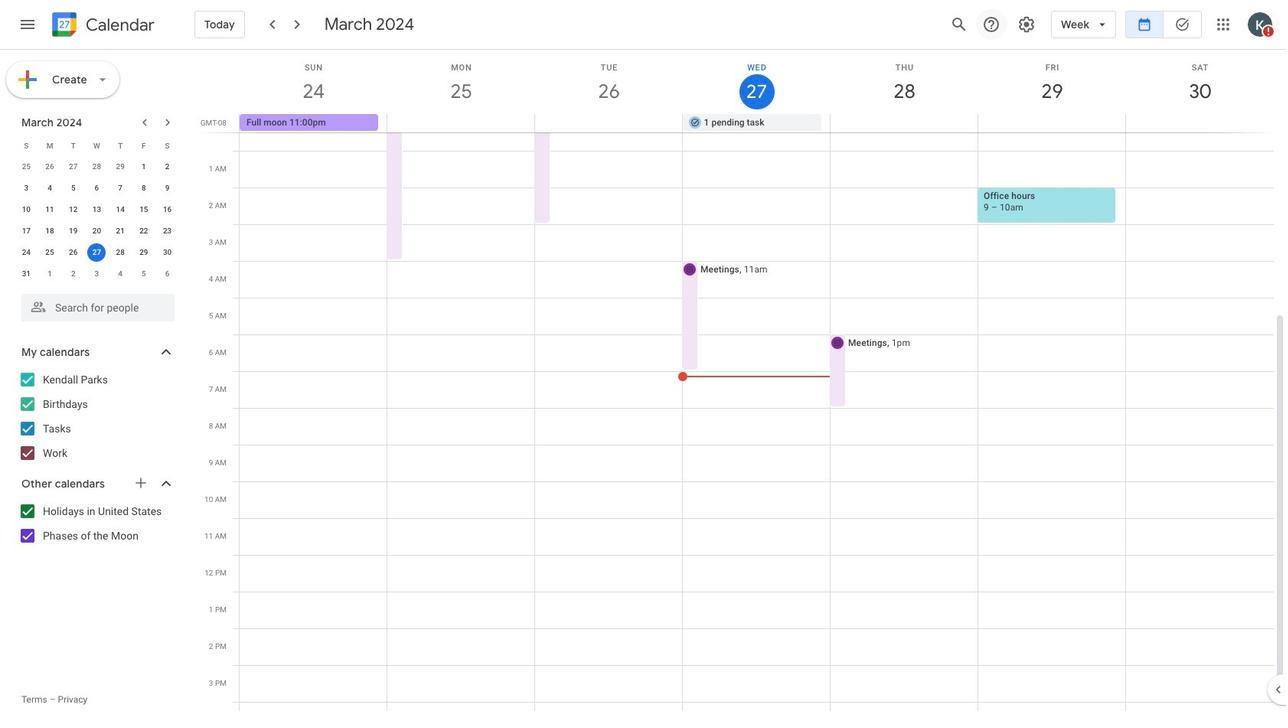 Task type: describe. For each thing, give the bounding box(es) containing it.
14 element
[[111, 201, 130, 219]]

february 29 element
[[111, 158, 130, 176]]

Search for people text field
[[31, 294, 165, 322]]

cell inside march 2024 grid
[[85, 242, 109, 263]]

april 5 element
[[135, 265, 153, 283]]

4 element
[[41, 179, 59, 198]]

30 element
[[158, 243, 177, 262]]

23 element
[[158, 222, 177, 240]]

april 4 element
[[111, 265, 130, 283]]

other calendars list
[[3, 499, 190, 548]]

march 2024 grid
[[15, 135, 179, 285]]

24 element
[[17, 243, 35, 262]]

18 element
[[41, 222, 59, 240]]

19 element
[[64, 222, 82, 240]]

calendar element
[[49, 9, 155, 43]]

april 2 element
[[64, 265, 82, 283]]

15 element
[[135, 201, 153, 219]]

my calendars list
[[3, 367, 190, 465]]

april 3 element
[[88, 265, 106, 283]]

8 element
[[135, 179, 153, 198]]

add other calendars image
[[133, 475, 149, 491]]

25 element
[[41, 243, 59, 262]]

april 1 element
[[41, 265, 59, 283]]

6 element
[[88, 179, 106, 198]]

february 26 element
[[41, 158, 59, 176]]



Task type: vqa. For each thing, say whether or not it's contained in the screenshot.
SEARCH BOX
yes



Task type: locate. For each thing, give the bounding box(es) containing it.
7 element
[[111, 179, 130, 198]]

13 element
[[88, 201, 106, 219]]

february 25 element
[[17, 158, 35, 176]]

9 element
[[158, 179, 177, 198]]

26 element
[[64, 243, 82, 262]]

april 6 element
[[158, 265, 177, 283]]

17 element
[[17, 222, 35, 240]]

29 element
[[135, 243, 153, 262]]

2 element
[[158, 158, 177, 176]]

11 element
[[41, 201, 59, 219]]

main drawer image
[[18, 15, 37, 34]]

21 element
[[111, 222, 130, 240]]

22 element
[[135, 222, 153, 240]]

grid
[[196, 50, 1286, 711]]

5 element
[[64, 179, 82, 198]]

cell
[[387, 114, 535, 132], [535, 114, 683, 132], [830, 114, 978, 132], [978, 114, 1126, 132], [1126, 114, 1273, 132], [85, 242, 109, 263]]

28 element
[[111, 243, 130, 262]]

row group
[[15, 156, 179, 285]]

None search field
[[0, 288, 190, 322]]

3 element
[[17, 179, 35, 198]]

february 28 element
[[88, 158, 106, 176]]

20 element
[[88, 222, 106, 240]]

27, today element
[[88, 243, 106, 262]]

row
[[233, 114, 1286, 132], [15, 135, 179, 156], [15, 156, 179, 178], [15, 178, 179, 199], [15, 199, 179, 220], [15, 220, 179, 242], [15, 242, 179, 263], [15, 263, 179, 285]]

heading inside calendar element
[[83, 16, 155, 34]]

16 element
[[158, 201, 177, 219]]

settings menu image
[[1018, 15, 1036, 34]]

12 element
[[64, 201, 82, 219]]

february 27 element
[[64, 158, 82, 176]]

31 element
[[17, 265, 35, 283]]

1 element
[[135, 158, 153, 176]]

heading
[[83, 16, 155, 34]]

10 element
[[17, 201, 35, 219]]



